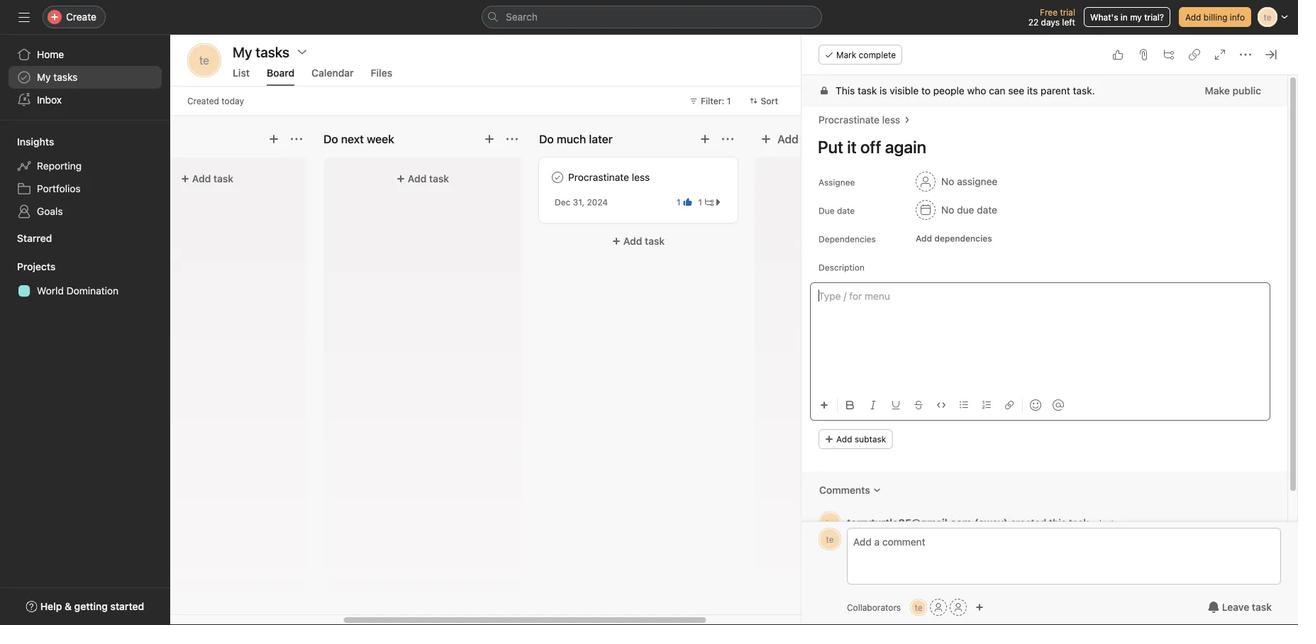 Task type: locate. For each thing, give the bounding box(es) containing it.
1 vertical spatial procrastinate less
[[568, 171, 650, 183]]

0 horizontal spatial add task image
[[268, 133, 280, 145]]

1 1 button from the left
[[674, 195, 695, 209]]

2 no from the top
[[942, 204, 955, 216]]

1 horizontal spatial add task image
[[700, 133, 711, 145]]

comments
[[820, 484, 871, 496]]

2 horizontal spatial add task
[[624, 235, 665, 247]]

2 vertical spatial te
[[915, 603, 923, 612]]

0 horizontal spatial more section actions image
[[507, 133, 518, 145]]

procrastinate down the this
[[819, 114, 880, 126]]

my tasks
[[233, 43, 290, 60]]

2 do from the left
[[539, 132, 554, 146]]

no due date
[[942, 204, 998, 216]]

1 horizontal spatial te button
[[819, 528, 842, 551]]

add task
[[192, 173, 234, 185], [408, 173, 449, 185], [624, 235, 665, 247]]

portfolios link
[[9, 177, 162, 200]]

1 horizontal spatial procrastinate less
[[819, 114, 901, 126]]

0 vertical spatial procrastinate
[[819, 114, 880, 126]]

no left assignee
[[942, 176, 955, 187]]

procrastinate less down the this
[[819, 114, 901, 126]]

no due date button
[[910, 197, 1004, 223]]

full screen image
[[1215, 49, 1226, 60]]

do
[[324, 132, 338, 146], [539, 132, 554, 146]]

filter: 1
[[701, 96, 731, 106]]

more section actions image down filter: 1
[[722, 133, 734, 145]]

more section actions image for much later
[[722, 133, 734, 145]]

2 more section actions image from the left
[[722, 133, 734, 145]]

add task button
[[116, 166, 298, 192], [332, 166, 514, 192], [539, 229, 738, 254]]

1 horizontal spatial add task button
[[332, 166, 514, 192]]

0 horizontal spatial te button
[[187, 43, 221, 77]]

procrastinate less up 2024 at the top left of page
[[568, 171, 650, 183]]

more section actions image right add task image
[[507, 133, 518, 145]]

0 horizontal spatial add task button
[[116, 166, 298, 192]]

te for created today
[[199, 54, 209, 67]]

add task button for add task image
[[332, 166, 514, 192]]

0 vertical spatial te button
[[187, 43, 221, 77]]

filter:
[[701, 96, 725, 106]]

billing
[[1204, 12, 1228, 22]]

date inside "dropdown button"
[[977, 204, 998, 216]]

home link
[[9, 43, 162, 66]]

add dependencies
[[916, 233, 993, 243]]

main content
[[802, 75, 1288, 552]]

Completed checkbox
[[549, 169, 566, 186]]

sort button
[[743, 91, 785, 111]]

0 vertical spatial no
[[942, 176, 955, 187]]

collaborators
[[847, 603, 901, 612]]

0 vertical spatial procrastinate less
[[819, 114, 901, 126]]

1 horizontal spatial procrastinate
[[819, 114, 880, 126]]

list
[[233, 67, 250, 79]]

add task button for more section actions image
[[116, 166, 298, 192]]

starred
[[17, 232, 52, 244]]

add or remove collaborators image
[[976, 603, 984, 612]]

due
[[957, 204, 975, 216]]

1 vertical spatial no
[[942, 204, 955, 216]]

make
[[1205, 85, 1231, 97]]

add task for more section actions image
[[192, 173, 234, 185]]

0 horizontal spatial less
[[632, 171, 650, 183]]

what's in my trial? button
[[1084, 7, 1171, 27]]

insights element
[[0, 129, 170, 226]]

code image
[[938, 401, 946, 409]]

do right more section actions image
[[324, 132, 338, 146]]

0 vertical spatial less
[[883, 114, 901, 126]]

procrastinate up 2024 at the top left of page
[[568, 171, 629, 183]]

procrastinate
[[819, 114, 880, 126], [568, 171, 629, 183]]

1 horizontal spatial date
[[977, 204, 998, 216]]

my
[[37, 71, 51, 83]]

te button right collaborators at the bottom right of page
[[911, 599, 928, 616]]

visible
[[890, 85, 919, 97]]

add task image
[[268, 133, 280, 145], [700, 133, 711, 145]]

1 vertical spatial te button
[[819, 528, 842, 551]]

no inside "dropdown button"
[[942, 204, 955, 216]]

goals
[[37, 205, 63, 217]]

1 horizontal spatial 1
[[699, 197, 703, 207]]

te button down "comments"
[[819, 528, 842, 551]]

add billing info button
[[1179, 7, 1252, 27]]

add task image
[[484, 133, 495, 145]]

my tasks
[[37, 71, 78, 83]]

add inside button
[[916, 233, 933, 243]]

created
[[187, 96, 219, 106]]

less
[[883, 114, 901, 126], [632, 171, 650, 183]]

calendar link
[[312, 67, 354, 86]]

reporting link
[[9, 155, 162, 177]]

te left list at left top
[[199, 54, 209, 67]]

no left due
[[942, 204, 955, 216]]

2 vertical spatial te button
[[911, 599, 928, 616]]

2 add task image from the left
[[700, 133, 711, 145]]

te button left list at left top
[[187, 43, 221, 77]]

procrastinate inside procrastinate less link
[[819, 114, 880, 126]]

home
[[37, 49, 64, 60]]

1 no from the top
[[942, 176, 955, 187]]

add task image down filter: 1 dropdown button
[[700, 133, 711, 145]]

help
[[40, 601, 62, 612]]

2 horizontal spatial te
[[915, 603, 923, 612]]

te right collaborators at the bottom right of page
[[915, 603, 923, 612]]

more section actions image for next week
[[507, 133, 518, 145]]

can
[[989, 85, 1006, 97]]

no inside dropdown button
[[942, 176, 955, 187]]

hide sidebar image
[[18, 11, 30, 23]]

31,
[[573, 197, 585, 207]]

leave task button
[[1199, 595, 1282, 620]]

at mention image
[[1053, 400, 1065, 411]]

trial?
[[1145, 12, 1165, 22]]

1 horizontal spatial do
[[539, 132, 554, 146]]

search list box
[[482, 6, 823, 28]]

no for no assignee
[[942, 176, 955, 187]]

0 horizontal spatial add task
[[192, 173, 234, 185]]

insert an object image
[[820, 401, 829, 409]]

show options image
[[297, 46, 308, 57]]

world domination link
[[9, 280, 162, 302]]

2 horizontal spatial 1
[[727, 96, 731, 106]]

0 vertical spatial te
[[199, 54, 209, 67]]

section
[[802, 132, 841, 146]]

te
[[199, 54, 209, 67], [826, 534, 834, 544], [915, 603, 923, 612]]

now
[[1117, 518, 1134, 528]]

1 do from the left
[[324, 132, 338, 146]]

its
[[1028, 85, 1038, 97]]

1 horizontal spatial te
[[826, 534, 834, 544]]

filter: 1 button
[[683, 91, 738, 111]]

1 vertical spatial te
[[826, 534, 834, 544]]

1 horizontal spatial add task
[[408, 173, 449, 185]]

1 more section actions image from the left
[[507, 133, 518, 145]]

toolbar inside main content
[[815, 389, 1271, 421]]

procrastinate less
[[819, 114, 901, 126], [568, 171, 650, 183]]

help & getting started
[[40, 601, 144, 612]]

terryturtle85@gmail.com
[[847, 517, 972, 529]]

add task image left more section actions image
[[268, 133, 280, 145]]

0 horizontal spatial date
[[837, 206, 855, 216]]

main content containing this task is visible to people who can see its parent task.
[[802, 75, 1288, 552]]

create button
[[43, 6, 106, 28]]

comments button
[[810, 478, 891, 503]]

1 horizontal spatial more section actions image
[[722, 133, 734, 145]]

see
[[1009, 85, 1025, 97]]

projects
[[17, 261, 56, 273]]

2 horizontal spatial add task button
[[539, 229, 738, 254]]

do for do much later
[[539, 132, 554, 146]]

leave task
[[1223, 601, 1272, 613]]

0 horizontal spatial te
[[199, 54, 209, 67]]

to
[[922, 85, 931, 97]]

search button
[[482, 6, 823, 28]]

today
[[222, 96, 244, 106]]

do left much later
[[539, 132, 554, 146]]

assignee
[[819, 177, 855, 187]]

·
[[1092, 517, 1095, 529]]

this
[[836, 85, 855, 97]]

inbox
[[37, 94, 62, 106]]

less inside procrastinate less link
[[883, 114, 901, 126]]

1 vertical spatial procrastinate
[[568, 171, 629, 183]]

strikethrough image
[[915, 401, 923, 409]]

1 horizontal spatial less
[[883, 114, 901, 126]]

no
[[942, 176, 955, 187], [942, 204, 955, 216]]

no assignee button
[[910, 169, 1004, 194]]

list link
[[233, 67, 250, 86]]

toolbar
[[815, 389, 1271, 421]]

0 horizontal spatial do
[[324, 132, 338, 146]]

add subtask
[[837, 434, 887, 444]]

0 horizontal spatial 1
[[677, 197, 681, 207]]

add dependencies button
[[910, 229, 999, 248]]

more section actions image
[[507, 133, 518, 145], [722, 133, 734, 145]]

bulleted list image
[[960, 401, 969, 409]]

task.
[[1073, 85, 1096, 97]]

parent
[[1041, 85, 1071, 97]]

projects element
[[0, 254, 170, 305]]

do much later
[[539, 132, 613, 146]]

0 horizontal spatial procrastinate
[[568, 171, 629, 183]]

te down "comments"
[[826, 534, 834, 544]]

my tasks link
[[9, 66, 162, 89]]

1 button
[[674, 195, 695, 209], [695, 195, 726, 209]]

much later
[[557, 132, 613, 146]]



Task type: vqa. For each thing, say whether or not it's contained in the screenshot.
Add field icon
no



Task type: describe. For each thing, give the bounding box(es) containing it.
do next week
[[324, 132, 395, 146]]

Task Name text field
[[809, 131, 1271, 163]]

make public
[[1205, 85, 1262, 97]]

created
[[1011, 517, 1047, 529]]

1 add task image from the left
[[268, 133, 280, 145]]

bold image
[[847, 401, 855, 409]]

what's in my trial?
[[1091, 12, 1165, 22]]

more actions for this task image
[[1241, 49, 1252, 60]]

numbered list image
[[983, 401, 991, 409]]

1 vertical spatial less
[[632, 171, 650, 183]]

dec 31, 2024 button
[[555, 197, 608, 207]]

terryturtle85@gmail.com (away) created this task · just now
[[847, 517, 1134, 529]]

board
[[267, 67, 295, 79]]

trial
[[1061, 7, 1076, 17]]

2 1 button from the left
[[695, 195, 726, 209]]

who
[[968, 85, 987, 97]]

emoji image
[[1030, 400, 1042, 411]]

calendar
[[312, 67, 354, 79]]

free trial 22 days left
[[1029, 7, 1076, 27]]

0 horizontal spatial procrastinate less
[[568, 171, 650, 183]]

underline image
[[892, 401, 901, 409]]

22
[[1029, 17, 1039, 27]]

people
[[934, 85, 965, 97]]

complete
[[859, 50, 896, 60]]

board link
[[267, 67, 295, 86]]

assignee
[[957, 176, 998, 187]]

make public button
[[1196, 78, 1271, 104]]

te for collaborators
[[826, 534, 834, 544]]

main content inside the put it off again dialog
[[802, 75, 1288, 552]]

dec 31, 2024
[[555, 197, 608, 207]]

reporting
[[37, 160, 82, 172]]

0 likes. click to like this task image
[[1113, 49, 1124, 60]]

add subtask image
[[1164, 49, 1175, 60]]

world domination
[[37, 285, 119, 297]]

do for do next week
[[324, 132, 338, 146]]

terryturtle85@gmail.com link
[[847, 517, 972, 529]]

sort
[[761, 96, 779, 106]]

create
[[66, 11, 96, 23]]

due
[[819, 206, 835, 216]]

completed image
[[549, 169, 566, 186]]

attachments: add a file to this task, put it off again image
[[1138, 49, 1150, 60]]

dependencies
[[935, 233, 993, 243]]

getting
[[74, 601, 108, 612]]

free
[[1040, 7, 1058, 17]]

dependencies
[[819, 234, 876, 244]]

subtask
[[855, 434, 887, 444]]

started
[[110, 601, 144, 612]]

te button for collaborators
[[819, 528, 842, 551]]

this
[[1050, 517, 1067, 529]]

add subtask button
[[819, 429, 893, 449]]

what's
[[1091, 12, 1119, 22]]

just
[[1098, 518, 1115, 528]]

italics image
[[869, 401, 878, 409]]

description
[[819, 263, 865, 273]]

mark
[[837, 50, 857, 60]]

files link
[[371, 67, 393, 86]]

help & getting started button
[[17, 594, 153, 620]]

no for no due date
[[942, 204, 955, 216]]

add task for add task image
[[408, 173, 449, 185]]

portfolios
[[37, 183, 81, 194]]

public
[[1233, 85, 1262, 97]]

close details image
[[1266, 49, 1277, 60]]

world
[[37, 285, 64, 297]]

days
[[1042, 17, 1060, 27]]

insights
[[17, 136, 54, 148]]

&
[[65, 601, 72, 612]]

2024
[[587, 197, 608, 207]]

global element
[[0, 35, 170, 120]]

copy task link image
[[1189, 49, 1201, 60]]

created today
[[187, 96, 244, 106]]

task inside button
[[1253, 601, 1272, 613]]

insights button
[[0, 135, 54, 149]]

add section
[[778, 132, 841, 146]]

mark complete button
[[819, 45, 903, 65]]

domination
[[66, 285, 119, 297]]

projects button
[[0, 260, 56, 274]]

more section actions image
[[291, 133, 302, 145]]

is
[[880, 85, 887, 97]]

files
[[371, 67, 393, 79]]

te button for created today
[[187, 43, 221, 77]]

2 horizontal spatial te button
[[911, 599, 928, 616]]

my
[[1131, 12, 1143, 22]]

put it off again dialog
[[802, 35, 1299, 625]]

no assignee
[[942, 176, 998, 187]]

this task is visible to people who can see its parent task.
[[836, 85, 1096, 97]]

link image
[[1006, 401, 1014, 409]]

procrastinate less inside main content
[[819, 114, 901, 126]]

next week
[[341, 132, 395, 146]]

mark complete
[[837, 50, 896, 60]]

add billing info
[[1186, 12, 1246, 22]]

1 inside dropdown button
[[727, 96, 731, 106]]

starred button
[[0, 231, 52, 246]]



